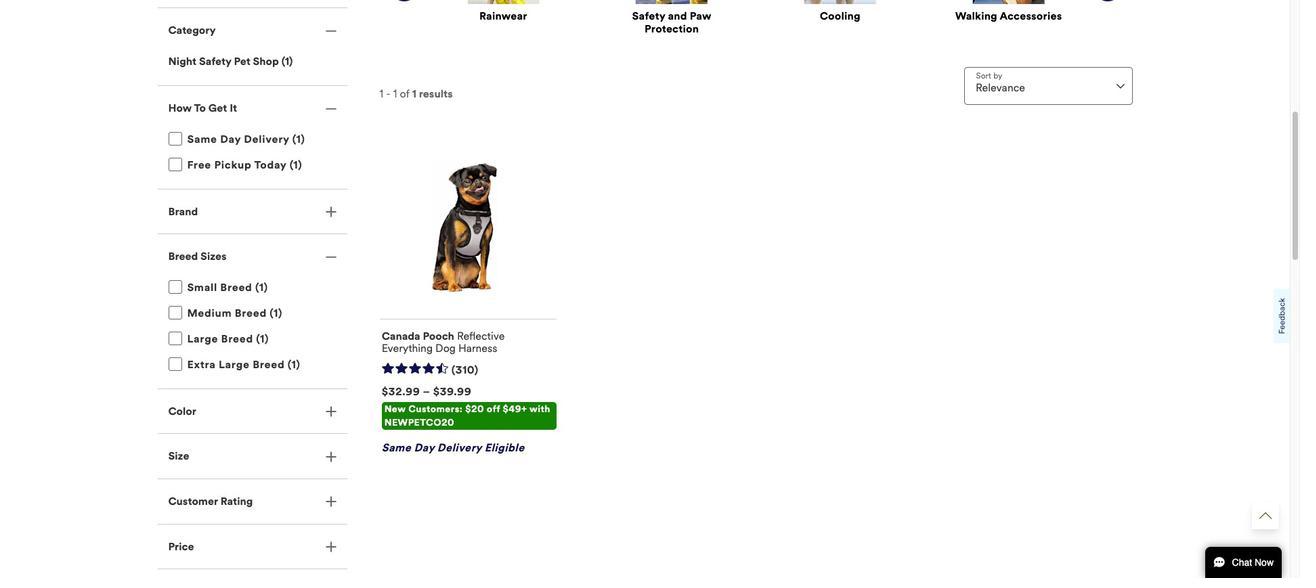 Task type: locate. For each thing, give the bounding box(es) containing it.
how
[[168, 102, 192, 114]]

pickup
[[214, 158, 252, 171]]

large up extra
[[187, 332, 218, 345]]

0 horizontal spatial delivery
[[244, 132, 289, 145]]

1 horizontal spatial day
[[414, 441, 434, 454]]

breed up large breed (1)
[[235, 307, 267, 320]]

–
[[423, 385, 430, 398]]

plus icon 2 image for 4th plus icon 2 dropdown button from the bottom
[[325, 406, 336, 417]]

3 plus icon 2 button from the top
[[157, 434, 347, 479]]

breed left sizes
[[168, 250, 198, 263]]

walking
[[955, 9, 998, 22]]

0 vertical spatial day
[[220, 132, 241, 145]]

0 horizontal spatial large
[[187, 332, 218, 345]]

small breed (1)
[[187, 281, 268, 294]]

newpetco20
[[384, 417, 454, 428]]

1 vertical spatial large
[[219, 358, 250, 371]]

1 vertical spatial safety
[[199, 55, 231, 67]]

breed
[[168, 250, 198, 263], [220, 281, 252, 294], [235, 307, 267, 320], [221, 332, 253, 345], [253, 358, 285, 371]]

breed inside dropdown button
[[168, 250, 198, 263]]

down arrow icon image
[[1116, 84, 1125, 89]]

1 horizontal spatial same
[[382, 441, 411, 454]]

day down newpetco20
[[414, 441, 434, 454]]

4 plus icon 2 image from the top
[[325, 497, 336, 507]]

1 left -
[[380, 88, 383, 101]]

rainwear link
[[479, 9, 527, 22]]

same up free on the top left
[[187, 132, 217, 145]]

0 horizontal spatial same
[[187, 132, 217, 145]]

rainwear
[[479, 9, 527, 22]]

1 horizontal spatial delivery
[[437, 441, 482, 454]]

free pickup today (1)
[[187, 158, 302, 171]]

large
[[187, 332, 218, 345], [219, 358, 250, 371]]

and
[[668, 9, 687, 22]]

pooch
[[423, 330, 454, 343]]

1 plus icon 2 button from the top
[[157, 189, 347, 234]]

night safety pet shop ( 1 )
[[168, 55, 293, 67]]

delivery down $20
[[437, 441, 482, 454]]

results
[[419, 88, 453, 101]]

safety and paw protection link
[[608, 9, 736, 35]]

0 horizontal spatial safety
[[199, 55, 231, 67]]

1 vertical spatial same
[[382, 441, 411, 454]]

medium
[[187, 307, 232, 320]]

day for same day delivery eligible
[[414, 441, 434, 454]]

1 vertical spatial day
[[414, 441, 434, 454]]

1 right of
[[412, 88, 416, 101]]

plus icon 2 button
[[157, 189, 347, 234], [157, 389, 347, 434], [157, 434, 347, 479], [157, 479, 347, 524], [157, 525, 347, 569]]

1 right -
[[393, 88, 397, 101]]

0 vertical spatial same
[[187, 132, 217, 145]]

0 vertical spatial safety
[[632, 9, 665, 22]]

protection
[[645, 22, 699, 35]]

1 plus icon 2 image from the top
[[325, 207, 336, 217]]

how to get it button
[[157, 86, 347, 130]]

same
[[187, 132, 217, 145], [382, 441, 411, 454]]

off
[[487, 404, 500, 415]]

it
[[230, 102, 237, 114]]

(310)
[[452, 364, 478, 377]]

everything
[[382, 342, 433, 355]]

safety left pet
[[199, 55, 231, 67]]

5 plus icon 2 image from the top
[[325, 542, 336, 553]]

$49+
[[503, 404, 527, 415]]

from $32.99 up to $39.99 element
[[382, 385, 472, 398]]

1 vertical spatial delivery
[[437, 441, 482, 454]]

canada pooch
[[382, 330, 454, 343]]

category button
[[157, 8, 347, 53]]

1 horizontal spatial safety
[[632, 9, 665, 22]]

safety
[[632, 9, 665, 22], [199, 55, 231, 67]]

(1)
[[292, 132, 305, 145], [290, 158, 302, 171], [255, 281, 268, 294], [270, 307, 283, 320], [256, 332, 269, 345], [288, 358, 300, 371]]

breed for small
[[220, 281, 252, 294]]

breed up medium breed (1)
[[220, 281, 252, 294]]

0 vertical spatial large
[[187, 332, 218, 345]]

dog
[[436, 342, 456, 355]]

sizes
[[201, 250, 227, 263]]

breed down medium breed (1)
[[221, 332, 253, 345]]

(
[[282, 55, 285, 67]]

large down large breed (1)
[[219, 358, 250, 371]]

plus icon 2 image for third plus icon 2 dropdown button from the bottom
[[325, 452, 336, 462]]

safety up protection
[[632, 9, 665, 22]]

delivery up "today"
[[244, 132, 289, 145]]

310 reviews element
[[452, 364, 478, 378]]

1 horizontal spatial large
[[219, 358, 250, 371]]

plus icon 2 image
[[325, 207, 336, 217], [325, 406, 336, 417], [325, 452, 336, 462], [325, 497, 336, 507], [325, 542, 336, 553]]

3 plus icon 2 image from the top
[[325, 452, 336, 462]]

0 vertical spatial delivery
[[244, 132, 289, 145]]

delivery
[[244, 132, 289, 145], [437, 441, 482, 454]]

get
[[208, 102, 227, 114]]

same down newpetco20
[[382, 441, 411, 454]]

scroll to top image
[[1260, 510, 1272, 522]]

same for same day delivery eligible
[[382, 441, 411, 454]]

walking accessories
[[955, 9, 1062, 22]]

extra
[[187, 358, 216, 371]]

walking accessories link
[[955, 9, 1062, 22]]

new
[[384, 404, 406, 415]]

same for same day delivery (1)
[[187, 132, 217, 145]]

$20
[[465, 404, 484, 415]]

4 plus icon 2 button from the top
[[157, 479, 347, 524]]

plus icon 2 image for 2nd plus icon 2 dropdown button from the bottom of the page
[[325, 497, 336, 507]]

reflective everything dog harness
[[382, 330, 505, 355]]

cooling
[[820, 9, 861, 22]]

day
[[220, 132, 241, 145], [414, 441, 434, 454]]

2 plus icon 2 image from the top
[[325, 406, 336, 417]]

0 horizontal spatial day
[[220, 132, 241, 145]]

day up pickup
[[220, 132, 241, 145]]

$32.99 – $39.99 new customers: $20 off $49+ with newpetco20
[[382, 385, 551, 428]]

1
[[285, 55, 289, 67], [380, 88, 383, 101], [393, 88, 397, 101], [412, 88, 416, 101]]



Task type: vqa. For each thing, say whether or not it's contained in the screenshot.
Small Pet Deals image
no



Task type: describe. For each thing, give the bounding box(es) containing it.
plus icon 2 image for 1st plus icon 2 dropdown button from the bottom
[[325, 542, 336, 553]]

delivery for eligible
[[437, 441, 482, 454]]

breed for large
[[221, 332, 253, 345]]

-
[[386, 88, 391, 101]]

customers:
[[409, 404, 463, 415]]

same day delivery eligible
[[382, 441, 525, 454]]

night
[[168, 55, 196, 67]]

accessories
[[1000, 9, 1062, 22]]

breed down large breed (1)
[[253, 358, 285, 371]]

canada
[[382, 330, 420, 343]]

1 - 1 of 1 results
[[380, 88, 453, 101]]

breed for medium
[[235, 307, 267, 320]]

$39.99
[[433, 385, 472, 398]]

harness
[[458, 342, 497, 355]]

5 plus icon 2 button from the top
[[157, 525, 347, 569]]

to
[[194, 102, 206, 114]]

breed sizes button
[[157, 234, 347, 279]]

with
[[530, 404, 551, 415]]

styled arrow button link
[[1252, 503, 1279, 530]]

category
[[168, 24, 216, 37]]

shop
[[253, 55, 279, 67]]

eligible
[[485, 441, 525, 454]]

cooling link
[[820, 9, 861, 22]]

pet
[[234, 55, 250, 67]]

delivery for (1)
[[244, 132, 289, 145]]

breed sizes
[[168, 250, 227, 263]]

same day delivery (1)
[[187, 132, 305, 145]]

plus icon 2 image for 5th plus icon 2 dropdown button from the bottom of the page
[[325, 207, 336, 217]]

how to get it
[[168, 102, 237, 114]]

large breed (1)
[[187, 332, 269, 345]]

safety inside safety and paw protection
[[632, 9, 665, 22]]

today
[[254, 158, 287, 171]]

2 plus icon 2 button from the top
[[157, 389, 347, 434]]

$32.99
[[382, 385, 420, 398]]

small
[[187, 281, 217, 294]]

day for same day delivery (1)
[[220, 132, 241, 145]]

paw
[[690, 9, 712, 22]]

reflective
[[457, 330, 505, 343]]

1 right shop
[[285, 55, 289, 67]]

free
[[187, 158, 211, 171]]

)
[[289, 55, 293, 67]]

of
[[400, 88, 409, 101]]

extra large breed (1)
[[187, 358, 300, 371]]

medium breed (1)
[[187, 307, 283, 320]]

safety and paw protection
[[632, 9, 712, 35]]



